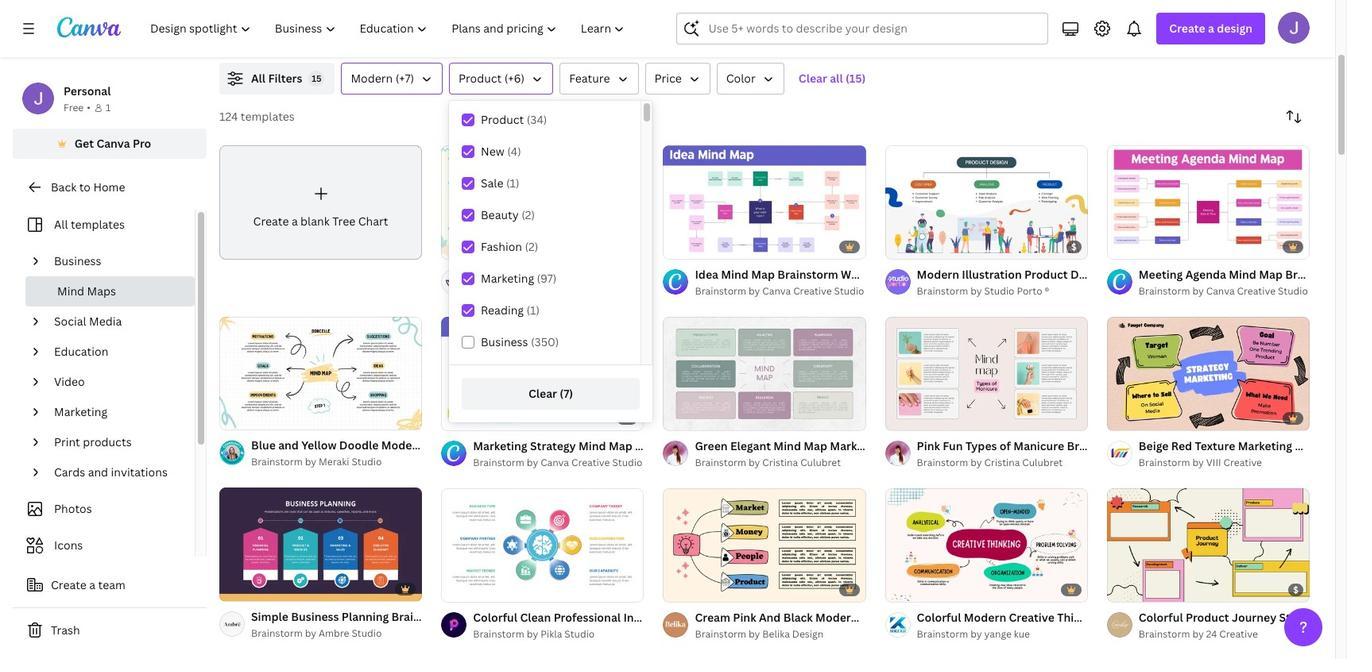 Task type: describe. For each thing, give the bounding box(es) containing it.
brainstorm by meraki studio link
[[251, 455, 422, 471]]

create a blank tree chart link
[[219, 145, 422, 260]]

chart
[[358, 214, 388, 229]]

brainstorm inside beige red texture marketing mind map brainstorm by viii creative
[[1139, 456, 1190, 470]]

colorful product journey strategy min brainstorm by 24 creative
[[1139, 610, 1347, 641]]

media
[[89, 314, 122, 329]]

1 of 2
[[231, 411, 253, 423]]

(1) for reading (1)
[[527, 303, 540, 318]]

cards and invitations
[[54, 465, 168, 480]]

back to home link
[[13, 172, 207, 204]]

education
[[54, 344, 108, 359]]

mind inside orange and green minimalist marketing mind map brainstorm by jelo art
[[690, 267, 717, 282]]

colorful product journey strategy mindmap brainstorm image
[[1107, 488, 1310, 603]]

brainstorm inside green elegant mind map marketing brainstorming brainstorm by cristina culubret
[[695, 456, 747, 470]]

colorful modern creative thinking business mind map link
[[917, 610, 1210, 627]]

orange and green minimalist marketing mind map image
[[441, 145, 644, 259]]

by inside modern illustration product design brainstorm brainstorm by studio porto ®
[[971, 285, 982, 298]]

fashion
[[481, 239, 522, 254]]

and for cards
[[88, 465, 108, 480]]

15
[[312, 72, 322, 84]]

personal
[[64, 83, 111, 99]]

green elegant mind map marketing brainstorming link
[[695, 438, 964, 455]]

all templates
[[54, 217, 125, 232]]

colorful for colorful modern creative thinking business mind map
[[917, 610, 961, 625]]

price button
[[645, 63, 711, 95]]

beauty (2)
[[481, 207, 535, 223]]

Sort by button
[[1278, 101, 1310, 133]]

colorful modern creative thinking business mind map brainstorm by yange kue
[[917, 610, 1210, 641]]

creative inside colorful product journey strategy min brainstorm by 24 creative
[[1220, 628, 1258, 641]]

(+7)
[[396, 71, 414, 86]]

by inside beige red texture marketing mind map brainstorm by viii creative
[[1193, 456, 1204, 470]]

marketing down video
[[54, 405, 107, 420]]

pink
[[917, 439, 940, 454]]

simple business planning brainstorm image
[[219, 488, 422, 602]]

print
[[54, 435, 80, 450]]

journey
[[1232, 610, 1277, 625]]

cards and invitations link
[[48, 458, 185, 488]]

(34)
[[527, 112, 547, 127]]

brainstorming for pink fun types of manicure brainstorming
[[1067, 439, 1144, 454]]

create for create a blank tree chart
[[253, 214, 289, 229]]

green elegant mind map marketing brainstorming image
[[663, 317, 866, 431]]

create a blank tree chart
[[253, 214, 388, 229]]

culubret for manicure
[[1023, 456, 1063, 470]]

colorful for colorful clean professional infographic mind map brainstorm
[[473, 610, 518, 625]]

elegant
[[730, 439, 771, 454]]

products
[[83, 435, 132, 450]]

modern illustration product design brainstorm link
[[917, 266, 1171, 284]]

beige red texture marketing mind map link
[[1139, 438, 1347, 455]]

colorful clean professional infographic mind map brainstorm brainstorm by pikla studio
[[473, 610, 806, 641]]

illustration
[[962, 267, 1022, 282]]

beige red texture marketing mind map brainstorm image
[[1107, 317, 1310, 431]]

simple business planning brainstorm link
[[251, 609, 452, 627]]

create for create a team
[[51, 578, 87, 593]]

brainstorm by jelo art link
[[473, 284, 644, 300]]

modern illustration product design brainstorm brainstorm by studio porto ®
[[917, 267, 1171, 298]]

min
[[1328, 610, 1347, 625]]

clear all (15) button
[[791, 63, 874, 95]]

beige
[[1139, 439, 1169, 454]]

mind inside beige red texture marketing mind map brainstorm by viii creative
[[1295, 439, 1323, 454]]

social media
[[54, 314, 122, 329]]

pikla
[[541, 628, 562, 641]]

clear (7)
[[529, 386, 573, 401]]

by inside simple business planning brainstorm brainstorm by ambre studio
[[305, 627, 316, 641]]

education link
[[48, 337, 185, 367]]

yange
[[985, 628, 1012, 641]]

of inside pink fun types of manicure brainstorming brainstorm by cristina culubret
[[1000, 439, 1011, 454]]

(7)
[[560, 386, 573, 401]]

green inside green elegant mind map marketing brainstorming brainstorm by cristina culubret
[[695, 439, 728, 454]]

modern (+7) button
[[341, 63, 443, 95]]

clean
[[520, 610, 551, 625]]

brainstorm by belika design link
[[695, 627, 866, 643]]

beauty
[[481, 207, 519, 223]]

marketing strategy mind map brainstorm whiteboard in purple pink modern professional style image
[[441, 317, 644, 431]]

kue
[[1014, 628, 1030, 641]]

modern (+7)
[[351, 71, 414, 86]]

brainstorm by yange kue link
[[917, 627, 1088, 643]]

product (+6)
[[459, 71, 525, 86]]

brainstorm by canva creative studio for mind
[[695, 285, 865, 298]]

marketing inside green elegant mind map marketing brainstorming brainstorm by cristina culubret
[[830, 439, 885, 454]]

modern for modern illustration product design brainstorm brainstorm by studio porto ®
[[917, 267, 960, 282]]

top level navigation element
[[140, 13, 639, 45]]

clear (7) button
[[462, 378, 640, 410]]

modern inside colorful modern creative thinking business mind map brainstorm by yange kue
[[964, 610, 1007, 625]]

of inside 'link'
[[237, 411, 246, 423]]

templates for all templates
[[71, 217, 125, 232]]

reading
[[481, 303, 524, 318]]

brainstorm by belika design
[[695, 628, 824, 641]]

product inside button
[[459, 71, 502, 86]]

maps
[[87, 284, 116, 299]]

create a blank tree chart element
[[219, 145, 422, 260]]

orange
[[473, 267, 512, 282]]

clear all (15)
[[799, 71, 866, 86]]

a for team
[[89, 578, 95, 593]]

video
[[54, 374, 85, 390]]

home
[[93, 180, 125, 195]]

canva for marketing strategy mind map brainstorm whiteboard in purple pink modern professional style image
[[541, 456, 569, 470]]

map inside orange and green minimalist marketing mind map brainstorm by jelo art
[[720, 267, 744, 282]]

clear for clear (7)
[[529, 386, 557, 401]]

all for all filters
[[251, 71, 266, 86]]

map inside colorful clean professional infographic mind map brainstorm brainstorm by pikla studio
[[719, 610, 742, 625]]

belika
[[763, 628, 790, 641]]

color
[[726, 71, 756, 86]]

idea mind map brainstorm whiteboard in purple pink modern professional style image
[[663, 145, 866, 259]]

24
[[1207, 628, 1217, 641]]

studio inside colorful clean professional infographic mind map brainstorm brainstorm by pikla studio
[[565, 628, 595, 641]]

modern illustration product design brainstorm image
[[885, 145, 1088, 259]]

brainstorm by 24 creative link
[[1139, 627, 1310, 643]]

social media link
[[48, 307, 185, 337]]

a for design
[[1208, 21, 1215, 36]]

green inside orange and green minimalist marketing mind map brainstorm by jelo art
[[538, 267, 571, 282]]

brainstorm by meraki studio
[[251, 456, 382, 469]]

color button
[[717, 63, 785, 95]]

clear for clear all (15)
[[799, 71, 827, 86]]

$ for design
[[1072, 241, 1077, 253]]

0 horizontal spatial brainstorm by canva creative studio link
[[473, 455, 644, 471]]

pink fun types of manicure brainstorming image
[[885, 317, 1088, 431]]

icons
[[54, 538, 83, 553]]

create a design
[[1170, 21, 1253, 36]]

manicure
[[1014, 439, 1065, 454]]

team
[[98, 578, 126, 593]]



Task type: locate. For each thing, give the bounding box(es) containing it.
new
[[481, 144, 505, 159]]

colorful inside colorful modern creative thinking business mind map brainstorm by yange kue
[[917, 610, 961, 625]]

business down reading
[[481, 335, 528, 350]]

create a team
[[51, 578, 126, 593]]

fun
[[943, 439, 963, 454]]

0 vertical spatial (2)
[[522, 207, 535, 223]]

2 horizontal spatial brainstorm by canva creative studio
[[1139, 285, 1308, 298]]

create for create a design
[[1170, 21, 1206, 36]]

culubret down "green elegant mind map marketing brainstorming" link
[[801, 456, 841, 470]]

back
[[51, 180, 76, 195]]

1 vertical spatial of
[[1000, 439, 1011, 454]]

(1) right reading
[[527, 303, 540, 318]]

creative inside colorful modern creative thinking business mind map brainstorm by yange kue
[[1009, 610, 1055, 625]]

a inside create a team button
[[89, 578, 95, 593]]

canva for idea mind map brainstorm whiteboard in purple pink modern professional style image
[[763, 285, 791, 298]]

of left 2
[[237, 411, 246, 423]]

1 for 1
[[106, 101, 111, 114]]

templates for 124 templates
[[241, 109, 295, 124]]

1 horizontal spatial brainstorming
[[1067, 439, 1144, 454]]

1 brainstorm by cristina culubret link from the left
[[695, 455, 866, 471]]

icons link
[[22, 531, 185, 561]]

business inside simple business planning brainstorm brainstorm by ambre studio
[[291, 610, 339, 625]]

map inside beige red texture marketing mind map brainstorm by viii creative
[[1325, 439, 1347, 454]]

all templates link
[[22, 210, 185, 240]]

1 vertical spatial design
[[792, 628, 824, 641]]

free •
[[64, 101, 91, 114]]

0 vertical spatial a
[[1208, 21, 1215, 36]]

canva
[[96, 136, 130, 151], [763, 285, 791, 298], [1207, 285, 1235, 298], [541, 456, 569, 470]]

ambre
[[319, 627, 349, 641]]

studio inside simple business planning brainstorm brainstorm by ambre studio
[[352, 627, 382, 641]]

design for product
[[1071, 267, 1108, 282]]

trash
[[51, 623, 80, 638]]

cristina for mind
[[763, 456, 798, 470]]

0 horizontal spatial culubret
[[801, 456, 841, 470]]

marketing up brainstorm by viii creative link
[[1238, 439, 1293, 454]]

design for belika
[[792, 628, 824, 641]]

of right types
[[1000, 439, 1011, 454]]

0 horizontal spatial clear
[[529, 386, 557, 401]]

0 vertical spatial and
[[515, 267, 535, 282]]

design inside modern illustration product design brainstorm brainstorm by studio porto ®
[[1071, 267, 1108, 282]]

culubret for marketing
[[801, 456, 841, 470]]

brainstorming left types
[[887, 439, 964, 454]]

get canva pro
[[74, 136, 151, 151]]

studio inside modern illustration product design brainstorm brainstorm by studio porto ®
[[985, 285, 1015, 298]]

0 horizontal spatial 1
[[106, 101, 111, 114]]

marketing (97)
[[481, 271, 557, 286]]

sale (1)
[[481, 176, 520, 191]]

2 horizontal spatial colorful
[[1139, 610, 1183, 625]]

product up new (4) at the top left
[[481, 112, 524, 127]]

0 horizontal spatial green
[[538, 267, 571, 282]]

clear inside 'button'
[[799, 71, 827, 86]]

all filters
[[251, 71, 302, 86]]

brainstorm by canva creative studio link for mind
[[695, 284, 866, 300]]

2 vertical spatial create
[[51, 578, 87, 593]]

$ up modern illustration product design brainstorm link
[[1072, 241, 1077, 253]]

1 horizontal spatial 1
[[231, 411, 235, 423]]

marketing link
[[48, 397, 185, 428]]

1 vertical spatial templates
[[71, 217, 125, 232]]

(1) right sale
[[506, 176, 520, 191]]

brainstorming for green elegant mind map marketing brainstorming
[[887, 439, 964, 454]]

1 colorful from the left
[[473, 610, 518, 625]]

0 vertical spatial modern
[[351, 71, 393, 86]]

filters
[[268, 71, 302, 86]]

print products link
[[48, 428, 185, 458]]

1 horizontal spatial templates
[[241, 109, 295, 124]]

clear
[[799, 71, 827, 86], [529, 386, 557, 401]]

all down back
[[54, 217, 68, 232]]

and left (97)
[[515, 267, 535, 282]]

0 horizontal spatial all
[[54, 217, 68, 232]]

brainstorm by cristina culubret link down elegant on the right of page
[[695, 455, 866, 471]]

marketing
[[633, 267, 687, 282], [481, 271, 534, 286], [54, 405, 107, 420], [830, 439, 885, 454], [1238, 439, 1293, 454]]

1 vertical spatial modern
[[917, 267, 960, 282]]

social
[[54, 314, 86, 329]]

brainstorm inside colorful modern creative thinking business mind map brainstorm by yange kue
[[917, 628, 968, 641]]

1 right •
[[106, 101, 111, 114]]

by inside green elegant mind map marketing brainstorming brainstorm by cristina culubret
[[749, 456, 760, 470]]

0 vertical spatial 1
[[106, 101, 111, 114]]

1 vertical spatial clear
[[529, 386, 557, 401]]

create inside dropdown button
[[1170, 21, 1206, 36]]

2 horizontal spatial a
[[1208, 21, 1215, 36]]

0 horizontal spatial templates
[[71, 217, 125, 232]]

and
[[515, 267, 535, 282], [88, 465, 108, 480]]

clear left (7)
[[529, 386, 557, 401]]

brainstorming inside pink fun types of manicure brainstorming brainstorm by cristina culubret
[[1067, 439, 1144, 454]]

1 horizontal spatial brainstorm by cristina culubret link
[[917, 455, 1088, 471]]

1 culubret from the left
[[801, 456, 841, 470]]

(+6)
[[505, 71, 525, 86]]

pink fun types of manicure brainstorming link
[[917, 438, 1144, 455]]

of
[[237, 411, 246, 423], [1000, 439, 1011, 454]]

0 vertical spatial of
[[237, 411, 246, 423]]

all
[[251, 71, 266, 86], [54, 217, 68, 232]]

1 horizontal spatial design
[[1071, 267, 1108, 282]]

1 vertical spatial 1
[[231, 411, 235, 423]]

brainstorming inside green elegant mind map marketing brainstorming brainstorm by cristina culubret
[[887, 439, 964, 454]]

create left blank
[[253, 214, 289, 229]]

a inside create a design dropdown button
[[1208, 21, 1215, 36]]

modern
[[351, 71, 393, 86], [917, 267, 960, 282], [964, 610, 1007, 625]]

0 horizontal spatial cristina
[[763, 456, 798, 470]]

by inside orange and green minimalist marketing mind map brainstorm by jelo art
[[527, 285, 538, 298]]

back to home
[[51, 180, 125, 195]]

create inside button
[[51, 578, 87, 593]]

1 horizontal spatial clear
[[799, 71, 827, 86]]

colorful up brainstorm by 24 creative link
[[1139, 610, 1183, 625]]

business inside colorful modern creative thinking business mind map brainstorm by yange kue
[[1106, 610, 1154, 625]]

product inside colorful product journey strategy min brainstorm by 24 creative
[[1186, 610, 1230, 625]]

create a design button
[[1157, 13, 1266, 45]]

product up 24
[[1186, 610, 1230, 625]]

tree chart templates image
[[971, 0, 1310, 44]]

marketing inside orange and green minimalist marketing mind map brainstorm by jelo art
[[633, 267, 687, 282]]

0 horizontal spatial create
[[51, 578, 87, 593]]

brainstorm by cristina culubret link for types
[[917, 455, 1088, 471]]

colorful up brainstorm by yange kue link
[[917, 610, 961, 625]]

cristina inside green elegant mind map marketing brainstorming brainstorm by cristina culubret
[[763, 456, 798, 470]]

1 horizontal spatial (1)
[[527, 303, 540, 318]]

product left the (+6)
[[459, 71, 502, 86]]

1 horizontal spatial create
[[253, 214, 289, 229]]

marketing right 'minimalist'
[[633, 267, 687, 282]]

templates
[[241, 109, 295, 124], [71, 217, 125, 232]]

by inside colorful product journey strategy min brainstorm by 24 creative
[[1193, 628, 1204, 641]]

green up jelo
[[538, 267, 571, 282]]

colorful inside colorful clean professional infographic mind map brainstorm brainstorm by pikla studio
[[473, 610, 518, 625]]

®
[[1045, 285, 1050, 298]]

map inside colorful modern creative thinking business mind map brainstorm by yange kue
[[1187, 610, 1210, 625]]

0 horizontal spatial brainstorm by cristina culubret link
[[695, 455, 866, 471]]

business up mind maps on the top of the page
[[54, 254, 101, 269]]

simple
[[251, 610, 289, 625]]

clear inside "button"
[[529, 386, 557, 401]]

2 brainstorm by cristina culubret link from the left
[[917, 455, 1088, 471]]

1 horizontal spatial colorful
[[917, 610, 961, 625]]

mind
[[690, 267, 717, 282], [57, 284, 84, 299], [774, 439, 801, 454], [1295, 439, 1323, 454], [688, 610, 716, 625], [1157, 610, 1184, 625]]

culubret inside green elegant mind map marketing brainstorming brainstorm by cristina culubret
[[801, 456, 841, 470]]

culubret inside pink fun types of manicure brainstorming brainstorm by cristina culubret
[[1023, 456, 1063, 470]]

modern left (+7)
[[351, 71, 393, 86]]

green
[[538, 267, 571, 282], [695, 439, 728, 454]]

blue and yellow doodle modern mind map business brainstorm image
[[219, 317, 422, 431]]

2 horizontal spatial brainstorm by canva creative studio link
[[1139, 284, 1310, 300]]

1 vertical spatial and
[[88, 465, 108, 480]]

viii
[[1207, 456, 1222, 470]]

0 horizontal spatial modern
[[351, 71, 393, 86]]

all left 'filters'
[[251, 71, 266, 86]]

planning
[[342, 610, 389, 625]]

(4)
[[507, 144, 521, 159]]

fashion (2)
[[481, 239, 538, 254]]

0 horizontal spatial of
[[237, 411, 246, 423]]

brainstorm inside pink fun types of manicure brainstorming brainstorm by cristina culubret
[[917, 456, 968, 470]]

colorful inside colorful product journey strategy min brainstorm by 24 creative
[[1139, 610, 1183, 625]]

minimalist
[[573, 267, 630, 282]]

orange and green minimalist marketing mind map brainstorm by jelo art
[[473, 267, 744, 298]]

mind inside colorful modern creative thinking business mind map brainstorm by yange kue
[[1157, 610, 1184, 625]]

product inside modern illustration product design brainstorm brainstorm by studio porto ®
[[1025, 267, 1068, 282]]

reading (1)
[[481, 303, 540, 318]]

and right cards
[[88, 465, 108, 480]]

0 vertical spatial clear
[[799, 71, 827, 86]]

cristina inside pink fun types of manicure brainstorming brainstorm by cristina culubret
[[985, 456, 1020, 470]]

to
[[79, 180, 91, 195]]

1 horizontal spatial cristina
[[985, 456, 1020, 470]]

culubret down manicure
[[1023, 456, 1063, 470]]

map inside green elegant mind map marketing brainstorming brainstorm by cristina culubret
[[804, 439, 828, 454]]

cristina down elegant on the right of page
[[763, 456, 798, 470]]

0 horizontal spatial brainstorming
[[887, 439, 964, 454]]

modern left illustration
[[917, 267, 960, 282]]

strategy
[[1280, 610, 1325, 625]]

design
[[1217, 21, 1253, 36]]

pink fun types of manicure brainstorming brainstorm by cristina culubret
[[917, 439, 1144, 470]]

types
[[966, 439, 997, 454]]

brainstorm inside colorful product journey strategy min brainstorm by 24 creative
[[1139, 628, 1190, 641]]

(2) for beauty (2)
[[522, 207, 535, 223]]

canva for meeting agenda mind map brainstorm whiteboard in pink red modern professional style image
[[1207, 285, 1235, 298]]

Search search field
[[709, 14, 1038, 44]]

1 brainstorming from the left
[[887, 439, 964, 454]]

0 vertical spatial $
[[1072, 241, 1077, 253]]

feature
[[569, 71, 610, 86]]

orange and green minimalist marketing mind map link
[[473, 266, 744, 284]]

$ for strategy
[[1294, 584, 1299, 596]]

colorful for colorful product journey strategy min
[[1139, 610, 1183, 625]]

brainstorm by ambre studio link
[[251, 627, 422, 643]]

2 horizontal spatial modern
[[964, 610, 1007, 625]]

0 horizontal spatial design
[[792, 628, 824, 641]]

0 horizontal spatial (1)
[[506, 176, 520, 191]]

cards
[[54, 465, 85, 480]]

templates inside all templates link
[[71, 217, 125, 232]]

modern up yange
[[964, 610, 1007, 625]]

2 brainstorming from the left
[[1067, 439, 1144, 454]]

marketing left pink
[[830, 439, 885, 454]]

templates down back to home
[[71, 217, 125, 232]]

1 horizontal spatial all
[[251, 71, 266, 86]]

1 vertical spatial (2)
[[525, 239, 538, 254]]

1 horizontal spatial brainstorm by canva creative studio
[[695, 285, 865, 298]]

0 vertical spatial green
[[538, 267, 571, 282]]

0 horizontal spatial $
[[1072, 241, 1077, 253]]

business up ambre
[[291, 610, 339, 625]]

1 horizontal spatial of
[[1000, 439, 1011, 454]]

beige red texture marketing mind map brainstorm by viii creative
[[1139, 439, 1347, 470]]

1
[[106, 101, 111, 114], [231, 411, 235, 423]]

0 horizontal spatial a
[[89, 578, 95, 593]]

2 culubret from the left
[[1023, 456, 1063, 470]]

brainstorm by viii creative link
[[1139, 455, 1310, 471]]

business right thinking
[[1106, 610, 1154, 625]]

cristina down types
[[985, 456, 1020, 470]]

$ up strategy
[[1294, 584, 1299, 596]]

creative inside beige red texture marketing mind map brainstorm by viii creative
[[1224, 456, 1262, 470]]

price
[[655, 71, 682, 86]]

0 horizontal spatial colorful
[[473, 610, 518, 625]]

brainstorming right manicure
[[1067, 439, 1144, 454]]

infographic
[[624, 610, 686, 625]]

2
[[248, 411, 253, 423]]

None search field
[[677, 13, 1049, 45]]

by inside colorful clean professional infographic mind map brainstorm brainstorm by pikla studio
[[527, 628, 538, 641]]

1 vertical spatial (1)
[[527, 303, 540, 318]]

photos
[[54, 502, 92, 517]]

invitations
[[111, 465, 168, 480]]

marketing down "fashion (2)"
[[481, 271, 534, 286]]

brainstorm by cristina culubret link down types
[[917, 455, 1088, 471]]

1 horizontal spatial green
[[695, 439, 728, 454]]

1 of 2 link
[[219, 317, 422, 431]]

clear left all
[[799, 71, 827, 86]]

1 cristina from the left
[[763, 456, 798, 470]]

red
[[1172, 439, 1193, 454]]

create down icons
[[51, 578, 87, 593]]

create a team button
[[13, 570, 207, 602]]

marketing inside beige red texture marketing mind map brainstorm by viii creative
[[1238, 439, 1293, 454]]

business link
[[48, 246, 185, 277]]

1 vertical spatial create
[[253, 214, 289, 229]]

a for blank
[[292, 214, 298, 229]]

1 vertical spatial $
[[1294, 584, 1299, 596]]

colorful modern creative thinking business mind map image
[[885, 488, 1088, 603]]

(2) right beauty
[[522, 207, 535, 223]]

2 vertical spatial modern
[[964, 610, 1007, 625]]

1 vertical spatial green
[[695, 439, 728, 454]]

a left team
[[89, 578, 95, 593]]

business (350)
[[481, 335, 559, 350]]

0 horizontal spatial and
[[88, 465, 108, 480]]

sale
[[481, 176, 504, 191]]

a
[[1208, 21, 1215, 36], [292, 214, 298, 229], [89, 578, 95, 593]]

colorful clean professional infographic mind map brainstorm image
[[441, 488, 644, 603]]

cream pink and black modern marketing strategy mind map brainstorm image
[[663, 488, 866, 603]]

trash link
[[13, 615, 207, 647]]

1 left 2
[[231, 411, 235, 423]]

a left blank
[[292, 214, 298, 229]]

2 cristina from the left
[[985, 456, 1020, 470]]

(2) right 'fashion'
[[525, 239, 538, 254]]

templates right 124
[[241, 109, 295, 124]]

1 horizontal spatial a
[[292, 214, 298, 229]]

0 horizontal spatial brainstorm by canva creative studio
[[473, 456, 643, 470]]

mind inside green elegant mind map marketing brainstorming brainstorm by cristina culubret
[[774, 439, 801, 454]]

brainstorm by cristina culubret link for mind
[[695, 455, 866, 471]]

modern for modern (+7)
[[351, 71, 393, 86]]

2 colorful from the left
[[917, 610, 961, 625]]

meraki
[[319, 456, 349, 469]]

1 horizontal spatial modern
[[917, 267, 960, 282]]

meeting agenda mind map brainstorm whiteboard in pink red modern professional style image
[[1107, 145, 1310, 259]]

modern inside modern illustration product design brainstorm brainstorm by studio porto ®
[[917, 267, 960, 282]]

3 colorful from the left
[[1139, 610, 1183, 625]]

1 vertical spatial all
[[54, 217, 68, 232]]

(2)
[[522, 207, 535, 223], [525, 239, 538, 254]]

create left design
[[1170, 21, 1206, 36]]

0 vertical spatial create
[[1170, 21, 1206, 36]]

brainstorm by canva creative studio for texture
[[1139, 285, 1308, 298]]

2 horizontal spatial create
[[1170, 21, 1206, 36]]

get
[[74, 136, 94, 151]]

video link
[[48, 367, 185, 397]]

1 horizontal spatial $
[[1294, 584, 1299, 596]]

0 vertical spatial all
[[251, 71, 266, 86]]

cristina for types
[[985, 456, 1020, 470]]

all for all templates
[[54, 217, 68, 232]]

by inside pink fun types of manicure brainstorming brainstorm by cristina culubret
[[971, 456, 982, 470]]

green left elegant on the right of page
[[695, 439, 728, 454]]

jacob simon image
[[1278, 12, 1310, 44]]

brainstorm inside orange and green minimalist marketing mind map brainstorm by jelo art
[[473, 285, 525, 298]]

0 vertical spatial (1)
[[506, 176, 520, 191]]

1 horizontal spatial and
[[515, 267, 535, 282]]

canva inside button
[[96, 136, 130, 151]]

1 vertical spatial a
[[292, 214, 298, 229]]

a inside create a blank tree chart element
[[292, 214, 298, 229]]

studio
[[834, 285, 865, 298], [985, 285, 1015, 298], [1278, 285, 1308, 298], [352, 456, 382, 469], [612, 456, 643, 470], [352, 627, 382, 641], [565, 628, 595, 641]]

(2) for fashion (2)
[[525, 239, 538, 254]]

by inside colorful modern creative thinking business mind map brainstorm by yange kue
[[971, 628, 982, 641]]

professional
[[554, 610, 621, 625]]

1 inside 'link'
[[231, 411, 235, 423]]

product up ®
[[1025, 267, 1068, 282]]

0 vertical spatial design
[[1071, 267, 1108, 282]]

a left design
[[1208, 21, 1215, 36]]

1 for 1 of 2
[[231, 411, 235, 423]]

product (+6) button
[[449, 63, 553, 95]]

1 horizontal spatial culubret
[[1023, 456, 1063, 470]]

124
[[219, 109, 238, 124]]

0 vertical spatial templates
[[241, 109, 295, 124]]

mind inside colorful clean professional infographic mind map brainstorm brainstorm by pikla studio
[[688, 610, 716, 625]]

modern inside button
[[351, 71, 393, 86]]

all
[[830, 71, 843, 86]]

colorful left clean
[[473, 610, 518, 625]]

2 vertical spatial a
[[89, 578, 95, 593]]

and for orange
[[515, 267, 535, 282]]

1 horizontal spatial brainstorm by canva creative studio link
[[695, 284, 866, 300]]

15 filter options selected element
[[309, 71, 325, 87]]

(1) for sale (1)
[[506, 176, 520, 191]]

business
[[54, 254, 101, 269], [481, 335, 528, 350], [291, 610, 339, 625], [1106, 610, 1154, 625]]

and inside orange and green minimalist marketing mind map brainstorm by jelo art
[[515, 267, 535, 282]]

•
[[87, 101, 91, 114]]

brainstorm by canva creative studio link for texture
[[1139, 284, 1310, 300]]



Task type: vqa. For each thing, say whether or not it's contained in the screenshot.
Education Creator link
no



